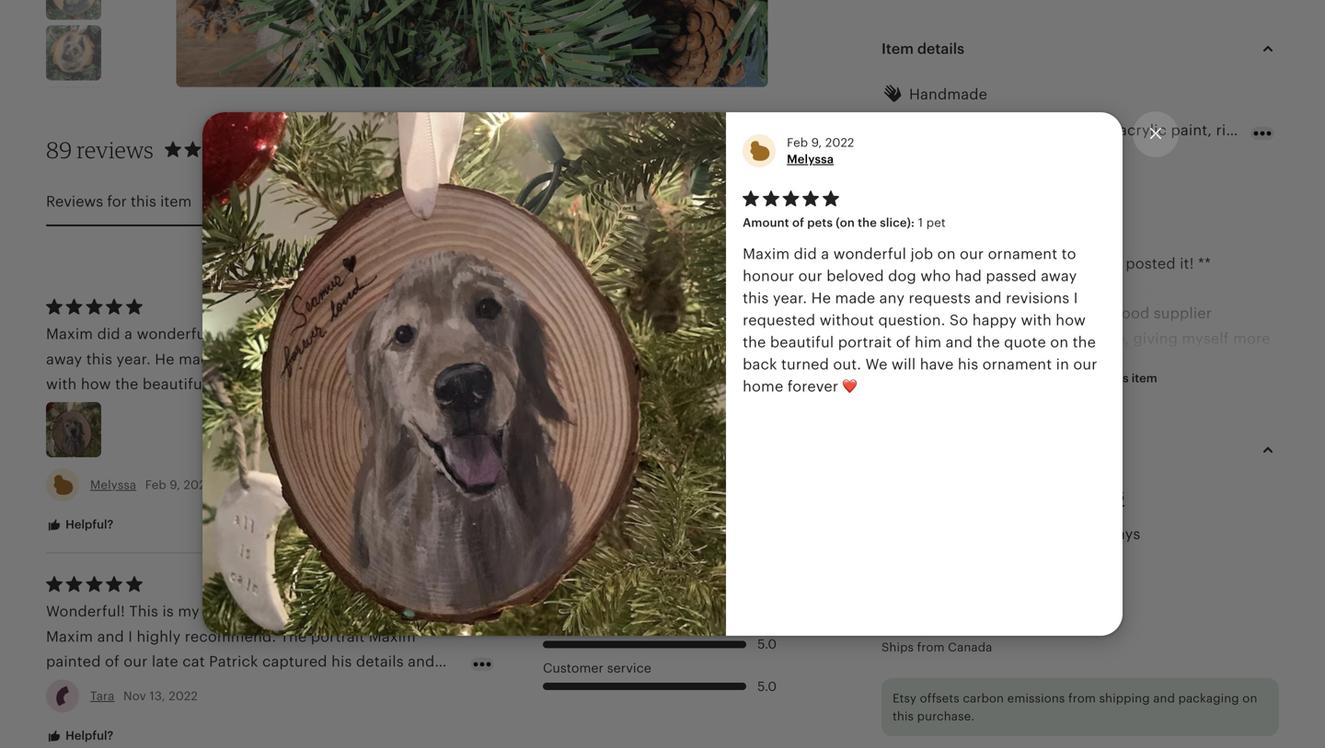 Task type: locate. For each thing, give the bounding box(es) containing it.
item inside dropdown button
[[882, 40, 914, 57]]

0 horizontal spatial turned
[[511, 376, 559, 393]]

0 vertical spatial 5.0
[[758, 637, 777, 652]]

giving
[[1134, 330, 1179, 347]]

look
[[931, 556, 962, 572]]

1 horizontal spatial away
[[1041, 268, 1078, 284]]

more
[[1234, 330, 1271, 347], [1091, 506, 1128, 522]]

reviews up change,
[[1064, 431, 1119, 447]]

had inside 1) i switched to a higher-quality wood supplier 2) i increased the processing time, giving myself more time to spend on painting your ornament 3) i had a price increase for the ornaments.
[[909, 381, 936, 397]]

89 button
[[253, 190, 442, 213]]

precision,
[[1181, 506, 1252, 522]]

on
[[938, 246, 956, 262], [241, 326, 259, 343], [1051, 334, 1069, 351], [985, 356, 1004, 372], [423, 376, 441, 393], [1243, 692, 1258, 706]]

in up the for
[[1057, 356, 1070, 373]]

1 horizontal spatial beautiful
[[263, 679, 327, 695]]

1 vertical spatial is
[[235, 679, 247, 695]]

on inside 1) i switched to a higher-quality wood supplier 2) i increased the processing time, giving myself more time to spend on painting your ornament 3) i had a price increase for the ornaments.
[[985, 356, 1004, 372]]

from inside etsy offsets carbon emissions from shipping and packaging on this purchase.
[[1069, 692, 1097, 706]]

0 vertical spatial sent
[[1181, 656, 1212, 673]]

time up the in the left bottom of the page
[[260, 604, 293, 620]]

2 horizontal spatial your
[[1192, 481, 1224, 497]]

wood left slice, on the right top
[[984, 122, 1023, 139]]

0 vertical spatial increase
[[993, 381, 1054, 397]]

0 horizontal spatial he
[[155, 351, 175, 368]]

wonderful! this is my second time ordering through maxim and i highly recommend. the portrait maxim painted of our late cat patrick captured his details and personality perfectly. this is a beautiful keepsake to have. thank you again maxim, from our whole family! ❤️
[[46, 604, 459, 720]]

and inside **if you would like your package tracked/ sent with 1–2- day shipping, please select the upgrade at checkout*. otherwise, the free shipping is untracked and sent by canada post.
[[1183, 706, 1210, 723]]

0 vertical spatial who
[[921, 268, 951, 284]]

is down patrick
[[235, 679, 247, 695]]

1 vertical spatial item
[[543, 577, 571, 592]]

1 vertical spatial passed
[[627, 326, 678, 343]]

please
[[983, 681, 1030, 698]]

0 vertical spatial your
[[1071, 356, 1103, 372]]

requested inside melyssa added a photo of their purchase dialog
[[743, 312, 816, 328]]

increase inside 1) i switched to a higher-quality wood supplier 2) i increased the processing time, giving myself more time to spend on painting your ornament 3) i had a price increase for the ornaments.
[[993, 381, 1054, 397]]

at
[[1173, 681, 1187, 698]]

and
[[975, 290, 1002, 306], [946, 334, 973, 351], [319, 351, 346, 368], [318, 376, 345, 393], [1002, 481, 1029, 497], [882, 531, 909, 547], [97, 629, 124, 645], [408, 654, 435, 670], [1154, 692, 1176, 706], [1183, 706, 1210, 723]]

back
[[743, 356, 778, 373], [473, 376, 507, 393]]

9, for feb 9, 2022 melyssa
[[812, 136, 823, 150]]

time inside 1) i switched to a higher-quality wood supplier 2) i increased the processing time, giving myself more time to spend on painting your ornament 3) i had a price increase for the ornaments.
[[882, 356, 914, 372]]

89 for 89 reviews
[[46, 136, 72, 163]]

2 horizontal spatial portrait
[[839, 334, 893, 351]]

0 vertical spatial without
[[820, 312, 875, 328]]

89
[[46, 136, 72, 163], [420, 195, 435, 209]]

2 horizontal spatial from
[[1069, 692, 1097, 706]]

time for 2)
[[882, 356, 914, 372]]

question.
[[879, 312, 946, 328], [562, 351, 629, 368]]

late
[[152, 654, 178, 670]]

0 vertical spatial how
[[1056, 312, 1087, 328]]

price down spend
[[952, 381, 989, 397]]

ornament
[[989, 246, 1058, 262], [291, 326, 361, 343], [1107, 356, 1177, 372], [983, 356, 1053, 373], [46, 401, 116, 418], [882, 506, 952, 522]]

with up painting
[[1022, 312, 1052, 328]]

time up be
[[966, 481, 998, 497]]

0 horizontal spatial more
[[1091, 506, 1128, 522]]

your down new
[[1192, 481, 1224, 497]]

processing up painting
[[1010, 330, 1089, 347]]

away up higher-
[[1041, 268, 1078, 284]]

1 vertical spatial beloved
[[468, 326, 525, 343]]

2 5.0 from the top
[[758, 679, 777, 694]]

2-
[[1097, 488, 1110, 505]]

0 horizontal spatial any
[[223, 351, 248, 368]]

time inside wonderful! this is my second time ordering through maxim and i highly recommend. the portrait maxim painted of our late cat patrick captured his details and personality perfectly. this is a beautiful keepsake to have. thank you again maxim, from our whole family! ❤️
[[260, 604, 293, 620]]

your inside some pictures under the reviews show ornaments made before this year's change, so with the new higher processing time and price increase expect your ornament to be painted with more detail, precision, and generally higher quality. regardless, i encourage you to look through all the reviews to see everyone's experience!
[[1192, 481, 1224, 497]]

canada up would
[[949, 641, 993, 655]]

have inside melyssa added a photo of their purchase dialog
[[920, 356, 954, 373]]

1 horizontal spatial we
[[866, 356, 888, 373]]

1 vertical spatial sent
[[1214, 706, 1245, 723]]

honour inside melyssa added a photo of their purchase dialog
[[743, 268, 795, 284]]

0 horizontal spatial processing
[[882, 481, 962, 497]]

materials: wood slice, sealer, acrylic paint, ribbon
[[910, 122, 1264, 139]]

1 horizontal spatial 9,
[[812, 136, 823, 150]]

0 vertical spatial 2022
[[826, 136, 855, 150]]

0 horizontal spatial time
[[260, 604, 293, 620]]

1 vertical spatial time
[[966, 481, 998, 497]]

0 vertical spatial home
[[743, 378, 784, 395]]

❤️ inside wonderful! this is my second time ordering through maxim and i highly recommend. the portrait maxim painted of our late cat patrick captured his details and personality perfectly. this is a beautiful keepsake to have. thank you again maxim, from our whole family! ❤️
[[388, 704, 403, 720]]

item quality
[[543, 577, 616, 592]]

everyone's
[[1181, 556, 1258, 572]]

2 horizontal spatial his
[[958, 356, 979, 373]]

from right ships
[[918, 641, 945, 655]]

his
[[958, 356, 979, 373], [688, 376, 709, 393], [332, 654, 352, 670]]

will
[[892, 356, 916, 373], [622, 376, 646, 393]]

a inside dialog
[[822, 246, 830, 262]]

of
[[793, 216, 805, 230], [897, 334, 911, 351], [269, 376, 283, 393], [105, 654, 120, 670]]

1 vertical spatial processing
[[882, 481, 962, 497]]

from down package
[[1069, 692, 1097, 706]]

did inside melyssa added a photo of their purchase dialog
[[794, 246, 818, 262]]

a inside wonderful! this is my second time ordering through maxim and i highly recommend. the portrait maxim painted of our late cat patrick captured his details and personality perfectly. this is a beautiful keepsake to have. thank you again maxim, from our whole family! ❤️
[[251, 679, 259, 695]]

time up 3)
[[882, 356, 914, 372]]

time
[[882, 356, 914, 372], [966, 481, 998, 497], [260, 604, 293, 620]]

0 vertical spatial feb
[[787, 136, 809, 150]]

2022 inside feb 9, 2022 melyssa
[[826, 136, 855, 150]]

0 vertical spatial dog
[[889, 268, 917, 284]]

wood
[[984, 122, 1023, 139], [1110, 305, 1150, 322]]

2 horizontal spatial beautiful
[[771, 334, 834, 351]]

quality up time,
[[1058, 305, 1106, 322]]

0 vertical spatial requests
[[909, 290, 971, 306]]

more right myself
[[1234, 330, 1271, 347]]

1 horizontal spatial job
[[911, 246, 934, 262]]

spend
[[937, 356, 981, 372]]

0 horizontal spatial higher
[[984, 531, 1030, 547]]

1 vertical spatial him
[[287, 376, 314, 393]]

1 vertical spatial 89
[[420, 195, 435, 209]]

0 horizontal spatial through
[[362, 604, 420, 620]]

tracked/
[[1117, 656, 1177, 673]]

0 vertical spatial his
[[958, 356, 979, 373]]

passed inside melyssa added a photo of their purchase dialog
[[987, 268, 1037, 284]]

1 horizontal spatial ❤️
[[388, 704, 403, 720]]

through right ordering
[[362, 604, 420, 620]]

how up 'view details of this review photo by melyssa'
[[81, 376, 111, 393]]

regardless,
[[1090, 531, 1174, 547]]

you down personality
[[93, 704, 119, 720]]

1 vertical spatial without
[[503, 351, 557, 368]]

2 horizontal spatial is
[[1091, 706, 1102, 723]]

0 horizontal spatial 9,
[[170, 478, 180, 492]]

shipping inside etsy offsets carbon emissions from shipping and packaging on this purchase.
[[1100, 692, 1151, 706]]

0 horizontal spatial beloved
[[468, 326, 525, 343]]

in right 'view details of this review photo by melyssa'
[[120, 401, 133, 418]]

1 horizontal spatial wonderful
[[834, 246, 907, 262]]

through left the all
[[966, 556, 1023, 572]]

from
[[918, 641, 945, 655], [1069, 692, 1097, 706], [222, 704, 256, 720]]

i inside some pictures under the reviews show ornaments made before this year's change, so with the new higher processing time and price increase expect your ornament to be painted with more detail, precision, and generally higher quality. regardless, i encourage you to look through all the reviews to see everyone's experience!
[[1178, 531, 1182, 547]]

quality inside 1) i switched to a higher-quality wood supplier 2) i increased the processing time, giving myself more time to spend on painting your ornament 3) i had a price increase for the ornaments.
[[1058, 305, 1106, 322]]

wood up time,
[[1110, 305, 1150, 322]]

your inside 1) i switched to a higher-quality wood supplier 2) i increased the processing time, giving myself more time to spend on painting your ornament 3) i had a price increase for the ornaments.
[[1071, 356, 1103, 372]]

1 horizontal spatial who
[[921, 268, 951, 284]]

**if you would like your package tracked/ sent with 1–2- day shipping, please select the upgrade at checkout*. otherwise, the free shipping is untracked and sent by canada post.
[[882, 656, 1279, 748]]

2 vertical spatial 2022
[[169, 690, 198, 704]]

untracked
[[1106, 706, 1179, 723]]

your up the for
[[1071, 356, 1103, 372]]

canada down otherwise,
[[882, 731, 937, 748]]

processing down before
[[882, 481, 962, 497]]

your for time,
[[1071, 356, 1103, 372]]

processing
[[1010, 330, 1089, 347], [882, 481, 962, 497]]

we inside melyssa added a photo of their purchase dialog
[[866, 356, 888, 373]]

1 vertical spatial forever
[[210, 401, 261, 418]]

this up highly
[[129, 604, 158, 620]]

canada inside **if you would like your package tracked/ sent with 1–2- day shipping, please select the upgrade at checkout*. otherwise, the free shipping is untracked and sent by canada post.
[[882, 731, 937, 748]]

forever inside melyssa added a photo of their purchase dialog
[[788, 378, 839, 395]]

i inside dialog
[[1074, 290, 1079, 306]]

9, inside feb 9, 2022 melyssa
[[812, 136, 823, 150]]

tab list containing 57
[[46, 179, 792, 226]]

amount of pets (on the slice): 1 pet
[[743, 216, 946, 230]]

sent up at
[[1181, 656, 1212, 673]]

1 horizontal spatial home
[[743, 378, 784, 395]]

feb inside feb 9, 2022 melyssa
[[787, 136, 809, 150]]

89 reviews
[[46, 136, 154, 163]]

is left my
[[162, 604, 174, 620]]

1 horizontal spatial him
[[915, 334, 942, 351]]

1
[[919, 216, 924, 230]]

handmade
[[910, 86, 988, 103]]

0 horizontal spatial sent
[[1181, 656, 1212, 673]]

of inside wonderful! this is my second time ordering through maxim and i highly recommend. the portrait maxim painted of our late cat patrick captured his details and personality perfectly. this is a beautiful keepsake to have. thank you again maxim, from our whole family! ❤️
[[105, 654, 120, 670]]

this down under
[[977, 456, 1003, 472]]

0 vertical spatial passed
[[987, 268, 1037, 284]]

89 inside button
[[420, 195, 435, 209]]

0 horizontal spatial wood
[[984, 122, 1023, 139]]

had inside melyssa added a photo of their purchase dialog
[[955, 268, 982, 284]]

time inside some pictures under the reviews show ornaments made before this year's change, so with the new higher processing time and price increase expect your ornament to be painted with more detail, precision, and generally higher quality. regardless, i encourage you to look through all the reviews to see everyone's experience!
[[966, 481, 998, 497]]

his inside melyssa added a photo of their purchase dialog
[[958, 356, 979, 373]]

you up the experience!
[[882, 556, 908, 572]]

happy inside melyssa added a photo of their purchase dialog
[[973, 312, 1017, 328]]

this
[[129, 604, 158, 620], [202, 679, 231, 695]]

1 horizontal spatial quality
[[1058, 305, 1106, 322]]

1 vertical spatial honour
[[384, 326, 436, 343]]

i
[[1086, 255, 1090, 272], [1074, 290, 1079, 306], [897, 305, 902, 322], [900, 330, 904, 347], [417, 351, 422, 368], [900, 381, 905, 397], [1178, 531, 1182, 547], [128, 629, 133, 645]]

quality
[[1058, 305, 1106, 322], [574, 577, 616, 592]]

your right like
[[1016, 656, 1048, 673]]

have.
[[421, 679, 459, 695]]

i inside wonderful! this is my second time ordering through maxim and i highly recommend. the portrait maxim painted of our late cat patrick captured his details and personality perfectly. this is a beautiful keepsake to have. thank you again maxim, from our whole family! ❤️
[[128, 629, 133, 645]]

pets
[[808, 216, 833, 230]]

1 vertical spatial his
[[688, 376, 709, 393]]

1 horizontal spatial without
[[820, 312, 875, 328]]

reviews down 14
[[1075, 556, 1130, 572]]

view details of this review photo by melyssa image
[[46, 403, 101, 458]]

item up 'handmade'
[[882, 40, 914, 57]]

painted right be
[[997, 506, 1052, 522]]

portrait inside wonderful! this is my second time ordering through maxim and i highly recommend. the portrait maxim painted of our late cat patrick captured his details and personality perfectly. this is a beautiful keepsake to have. thank you again maxim, from our whole family! ❤️
[[311, 629, 365, 645]]

a
[[822, 246, 830, 262], [994, 305, 1002, 322], [124, 326, 133, 343], [940, 381, 948, 397], [251, 679, 259, 695]]

through inside some pictures under the reviews show ornaments made before this year's change, so with the new higher processing time and price increase expect your ornament to be painted with more detail, precision, and generally higher quality. regardless, i encourage you to look through all the reviews to see everyone's experience!
[[966, 556, 1023, 572]]

higher-
[[1006, 305, 1058, 322]]

1 vertical spatial ❤️
[[265, 401, 280, 418]]

who
[[921, 268, 951, 284], [562, 326, 592, 343]]

0 vertical spatial away
[[1041, 268, 1078, 284]]

time for this
[[966, 481, 998, 497]]

2 vertical spatial made
[[882, 456, 922, 472]]

1 vertical spatial requested
[[426, 351, 499, 368]]

2 vertical spatial had
[[909, 381, 936, 397]]

2 vertical spatial portrait
[[311, 629, 365, 645]]

reviews up '57' button
[[77, 136, 154, 163]]

family!
[[336, 704, 384, 720]]

under
[[990, 431, 1033, 447]]

how inside melyssa added a photo of their purchase dialog
[[1056, 312, 1087, 328]]

0 vertical spatial through
[[966, 556, 1023, 572]]

89 for 89
[[420, 195, 435, 209]]

question. inside melyssa added a photo of their purchase dialog
[[879, 312, 946, 328]]

tab list
[[46, 179, 792, 226]]

higher down be
[[984, 531, 1030, 547]]

price inside 1) i switched to a higher-quality wood supplier 2) i increased the processing time, giving myself more time to spend on painting your ornament 3) i had a price increase for the ornaments.
[[952, 381, 989, 397]]

quality up shipping
[[574, 577, 616, 592]]

quality.
[[1034, 531, 1086, 547]]

1 vertical spatial who
[[562, 326, 592, 343]]

sent down checkout*.
[[1214, 706, 1245, 723]]

1 horizontal spatial have
[[920, 356, 954, 373]]

1 horizontal spatial maxim did a wonderful job on our ornament to honour our beloved dog who had passed away this year. he made any requests and revisions i requested without question. so happy with how the beautiful portrait of him  and the quote on the back turned out. we will have his ornament in our home forever ❤️
[[743, 246, 1098, 395]]

0 horizontal spatial forever
[[210, 401, 261, 418]]

1 horizontal spatial painted
[[997, 506, 1052, 522]]

listing
[[929, 255, 972, 272]]

0 vertical spatial wonderful
[[834, 246, 907, 262]]

revisions
[[1006, 290, 1070, 306], [350, 351, 413, 368]]

0 vertical spatial this
[[129, 604, 158, 620]]

1 vertical spatial portrait
[[211, 376, 265, 393]]

with inside **if you would like your package tracked/ sent with 1–2- day shipping, please select the upgrade at checkout*. otherwise, the free shipping is untracked and sent by canada post.
[[1216, 656, 1247, 673]]

item details button
[[866, 27, 1296, 71]]

you inside some pictures under the reviews show ornaments made before this year's change, so with the new higher processing time and price increase expect your ornament to be painted with more detail, precision, and generally higher quality. regardless, i encourage you to look through all the reviews to see everyone's experience!
[[882, 556, 908, 572]]

1 horizontal spatial had
[[909, 381, 936, 397]]

is
[[162, 604, 174, 620], [235, 679, 247, 695], [1091, 706, 1102, 723]]

0 horizontal spatial how
[[81, 376, 111, 393]]

1 vertical spatial away
[[46, 351, 82, 368]]

0 vertical spatial out.
[[834, 356, 862, 373]]

shipping up "untracked"
[[1100, 692, 1151, 706]]

this down amount
[[743, 290, 769, 306]]

higher
[[1232, 456, 1278, 472], [984, 531, 1030, 547]]

**if
[[882, 656, 905, 673]]

emissions
[[1008, 692, 1066, 706]]

details up keepsake at the bottom left
[[356, 654, 404, 670]]

0 vertical spatial higher
[[1232, 456, 1278, 472]]

in
[[1057, 356, 1070, 373], [120, 401, 133, 418]]

with up 'view details of this review photo by melyssa'
[[46, 376, 77, 393]]

how up painting
[[1056, 312, 1087, 328]]

feb 9, 2022
[[142, 478, 213, 492]]

more down the 2-
[[1091, 506, 1128, 522]]

this down etsy
[[893, 710, 914, 724]]

1 horizontal spatial any
[[880, 290, 905, 306]]

0 horizontal spatial painted
[[46, 654, 101, 670]]

5.0
[[758, 637, 777, 652], [758, 679, 777, 694]]

since
[[1044, 255, 1082, 272]]

back inside melyssa added a photo of their purchase dialog
[[743, 356, 778, 373]]

0 vertical spatial beautiful
[[771, 334, 834, 351]]

sent
[[1181, 656, 1212, 673], [1214, 706, 1245, 723]]

painted inside wonderful! this is my second time ordering through maxim and i highly recommend. the portrait maxim painted of our late cat patrick captured his details and personality perfectly. this is a beautiful keepsake to have. thank you again maxim, from our whole family! ❤️
[[46, 654, 101, 670]]

personality
[[46, 679, 126, 695]]

requests inside melyssa added a photo of their purchase dialog
[[909, 290, 971, 306]]

reviews
[[77, 136, 154, 163], [1064, 431, 1119, 447], [1075, 556, 1130, 572]]

he
[[812, 290, 832, 306], [155, 351, 175, 368]]

with up checkout*.
[[1216, 656, 1247, 673]]

any inside melyssa added a photo of their purchase dialog
[[880, 290, 905, 306]]

you down ships from canada at the right of page
[[909, 656, 935, 673]]

revisions inside melyssa added a photo of their purchase dialog
[[1006, 290, 1070, 306]]

detail,
[[1132, 506, 1177, 522]]

13,
[[150, 690, 165, 704]]

details inside item details dropdown button
[[918, 40, 965, 57]]

0 horizontal spatial away
[[46, 351, 82, 368]]

higher right new
[[1232, 456, 1278, 472]]

painted up personality
[[46, 654, 101, 670]]

this inside etsy offsets carbon emissions from shipping and packaging on this purchase.
[[893, 710, 914, 724]]

processing inside 1) i switched to a higher-quality wood supplier 2) i increased the processing time, giving myself more time to spend on painting your ornament 3) i had a price increase for the ornaments.
[[1010, 330, 1089, 347]]

0 vertical spatial processing
[[1010, 330, 1089, 347]]

shipping down emissions
[[1024, 706, 1087, 723]]

1 horizontal spatial shipping
[[1100, 692, 1151, 706]]

details up 'handmade'
[[918, 40, 965, 57]]

2 vertical spatial you
[[93, 704, 119, 720]]

price down year's
[[1033, 481, 1070, 497]]

portrait
[[839, 334, 893, 351], [211, 376, 265, 393], [311, 629, 365, 645]]

from right maxim,
[[222, 704, 256, 720]]

offsets
[[920, 692, 960, 706]]

0 vertical spatial we
[[866, 356, 888, 373]]

keepsake
[[331, 679, 398, 695]]

job inside melyssa added a photo of their purchase dialog
[[911, 246, 934, 262]]

0 horizontal spatial maxim did a wonderful job on our ornament to honour our beloved dog who had passed away this year. he made any requests and revisions i requested without question. so happy with how the beautiful portrait of him  and the quote on the back turned out. we will have his ornament in our home forever ❤️
[[46, 326, 709, 418]]

whole
[[289, 704, 332, 720]]

1 horizontal spatial requests
[[909, 290, 971, 306]]

processing inside some pictures under the reviews show ornaments made before this year's change, so with the new higher processing time and price increase expect your ornament to be painted with more detail, precision, and generally higher quality. regardless, i encourage you to look through all the reviews to see everyone's experience!
[[882, 481, 962, 497]]

0 vertical spatial painted
[[997, 506, 1052, 522]]

1 vertical spatial more
[[1091, 506, 1128, 522]]

quote inside melyssa added a photo of their purchase dialog
[[1005, 334, 1047, 351]]

5.0 for shipping
[[758, 637, 777, 652]]

0 horizontal spatial increase
[[993, 381, 1054, 397]]

0 horizontal spatial requests
[[252, 351, 315, 368]]

this down patrick
[[202, 679, 231, 695]]

1 5.0 from the top
[[758, 637, 777, 652]]

is left "untracked"
[[1091, 706, 1102, 723]]

item up shipping
[[543, 577, 571, 592]]

details inside wonderful! this is my second time ordering through maxim and i highly recommend. the portrait maxim painted of our late cat patrick captured his details and personality perfectly. this is a beautiful keepsake to have. thank you again maxim, from our whole family! ❤️
[[356, 654, 404, 670]]

away up 'view details of this review photo by melyssa'
[[46, 351, 82, 368]]



Task type: vqa. For each thing, say whether or not it's contained in the screenshot.
2022 inside the Feb 9, 2022 Melyssa
yes



Task type: describe. For each thing, give the bounding box(es) containing it.
again
[[123, 704, 163, 720]]

0 horizontal spatial out.
[[563, 376, 592, 393]]

shipping
[[543, 619, 599, 634]]

1 horizontal spatial from
[[918, 641, 945, 655]]

price inside some pictures under the reviews show ornaments made before this year's change, so with the new higher processing time and price increase expect your ornament to be painted with more detail, precision, and generally higher quality. regardless, i encourage you to look through all the reviews to see everyone's experience!
[[1033, 481, 1070, 497]]

1 vertical spatial have
[[650, 376, 684, 393]]

16
[[1110, 488, 1126, 505]]

melyssa added a photo of their purchase image
[[203, 112, 727, 636]]

expect
[[1138, 481, 1188, 497]]

thank
[[46, 704, 89, 720]]

package
[[1052, 656, 1113, 673]]

with down the 'jan'
[[1056, 506, 1087, 522]]

wonderful inside melyssa added a photo of their purchase dialog
[[834, 246, 907, 262]]

myself
[[1183, 330, 1230, 347]]

supplier
[[1154, 305, 1213, 322]]

you inside wonderful! this is my second time ordering through maxim and i highly recommend. the portrait maxim painted of our late cat patrick captured his details and personality perfectly. this is a beautiful keepsake to have. thank you again maxim, from our whole family! ❤️
[[93, 704, 119, 720]]

0 horizontal spatial will
[[622, 376, 646, 393]]

**
[[1199, 255, 1212, 272]]

paint,
[[1172, 122, 1213, 139]]

1 vertical spatial requests
[[252, 351, 315, 368]]

him inside melyssa added a photo of their purchase dialog
[[915, 334, 942, 351]]

ships
[[882, 641, 914, 655]]

new
[[1198, 456, 1228, 472]]

ships from canada
[[882, 641, 993, 655]]

increased
[[908, 330, 978, 347]]

1 vertical spatial reviews
[[1064, 431, 1119, 447]]

more inside some pictures under the reviews show ornaments made before this year's change, so with the new higher processing time and price increase expect your ornament to be painted with more detail, precision, and generally higher quality. regardless, i encourage you to look through all the reviews to see everyone's experience!
[[1091, 506, 1128, 522]]

encourage
[[1186, 531, 1263, 547]]

otherwise,
[[882, 706, 960, 723]]

this inside some pictures under the reviews show ornaments made before this year's change, so with the new higher processing time and price increase expect your ornament to be painted with more detail, precision, and generally higher quality. regardless, i encourage you to look through all the reviews to see everyone's experience!
[[977, 456, 1003, 472]]

❤️ inside melyssa added a photo of their purchase dialog
[[843, 378, 858, 395]]

.5
[[962, 208, 975, 225]]

your inside **if you would like your package tracked/ sent with 1–2- day shipping, please select the upgrade at checkout*. otherwise, the free shipping is untracked and sent by canada post.
[[1016, 656, 1048, 673]]

and inside etsy offsets carbon emissions from shipping and packaging on this purchase.
[[1154, 692, 1176, 706]]

2022 for feb 9, 2022
[[184, 478, 213, 492]]

shipping inside **if you would like your package tracked/ sent with 1–2- day shipping, please select the upgrade at checkout*. otherwise, the free shipping is untracked and sent by canada post.
[[1024, 706, 1087, 723]]

maxim did a wonderful job on our ornament to honour our beloved dog who had passed away this year. he made any requests and revisions i requested without question. so happy with how the beautiful portrait of him  and the quote on the back turned out. we will have his ornament in our home forever ❤️ inside melyssa added a photo of their purchase dialog
[[743, 246, 1098, 395]]

on inside etsy offsets carbon emissions from shipping and packaging on this purchase.
[[1243, 692, 1258, 706]]

purchase.
[[918, 710, 975, 724]]

etsy offsets carbon emissions from shipping and packaging on this purchase.
[[893, 692, 1258, 724]]

second
[[204, 604, 256, 620]]

0 horizontal spatial who
[[562, 326, 592, 343]]

materials:
[[910, 122, 980, 139]]

2022 for nov 13, 2022
[[169, 690, 198, 704]]

free
[[992, 706, 1020, 723]]

is inside **if you would like your package tracked/ sent with 1–2- day shipping, please select the upgrade at checkout*. otherwise, the free shipping is untracked and sent by canada post.
[[1091, 706, 1102, 723]]

changed
[[977, 255, 1040, 272]]

day
[[882, 681, 908, 698]]

1 vertical spatial had
[[596, 326, 623, 343]]

2 vertical spatial reviews
[[1075, 556, 1130, 572]]

slice,
[[1027, 122, 1065, 139]]

for
[[1058, 381, 1078, 397]]

portrait inside melyssa added a photo of their purchase dialog
[[839, 334, 893, 351]]

nov
[[123, 690, 146, 704]]

1 vertical spatial he
[[155, 351, 175, 368]]

within 14 days
[[1037, 526, 1141, 543]]

9, for feb 9, 2022
[[170, 478, 180, 492]]

your for the
[[1192, 481, 1224, 497]]

**this listing changed since i first posted it! **
[[882, 255, 1212, 272]]

he inside melyssa added a photo of their purchase dialog
[[812, 290, 832, 306]]

within
[[1041, 526, 1085, 543]]

ornament inside 1) i switched to a higher-quality wood supplier 2) i increased the processing time, giving myself more time to spend on painting your ornament 3) i had a price increase for the ornaments.
[[1107, 356, 1177, 372]]

0 horizontal spatial passed
[[627, 326, 678, 343]]

1 horizontal spatial this
[[202, 679, 231, 695]]

select
[[1034, 681, 1077, 698]]

posted
[[1126, 255, 1176, 272]]

0 horizontal spatial job
[[214, 326, 237, 343]]

item for item quality
[[543, 577, 571, 592]]

with inside melyssa added a photo of their purchase dialog
[[1022, 312, 1052, 328]]

some
[[882, 431, 923, 447]]

0 horizontal spatial home
[[165, 401, 206, 418]]

1 horizontal spatial canada
[[949, 641, 993, 655]]

ordering
[[297, 604, 358, 620]]

0 horizontal spatial portrait
[[211, 376, 265, 393]]

0 horizontal spatial year.
[[116, 351, 151, 368]]

show
[[1123, 431, 1160, 447]]

feb for feb 9, 2022 melyssa
[[787, 136, 809, 150]]

out. inside melyssa added a photo of their purchase dialog
[[834, 356, 862, 373]]

through inside wonderful! this is my second time ordering through maxim and i highly recommend. the portrait maxim painted of our late cat patrick captured his details and personality perfectly. this is a beautiful keepsake to have. thank you again maxim, from our whole family! ❤️
[[362, 604, 420, 620]]

1)
[[882, 305, 893, 322]]

1) i switched to a higher-quality wood supplier 2) i increased the processing time, giving myself more time to spend on painting your ornament 3) i had a price increase for the ornaments.
[[882, 305, 1271, 397]]

time,
[[1093, 330, 1130, 347]]

5.0 for customer service
[[758, 679, 777, 694]]

more inside 1) i switched to a higher-quality wood supplier 2) i increased the processing time, giving myself more time to spend on painting your ornament 3) i had a price increase for the ornaments.
[[1234, 330, 1271, 347]]

my
[[178, 604, 200, 620]]

1 vertical spatial did
[[97, 326, 120, 343]]

0 horizontal spatial wonderful
[[137, 326, 210, 343]]

pictures
[[927, 431, 986, 447]]

beautiful inside wonderful! this is my second time ordering through maxim and i highly recommend. the portrait maxim painted of our late cat patrick captured his details and personality perfectly. this is a beautiful keepsake to have. thank you again maxim, from our whole family! ❤️
[[263, 679, 327, 695]]

from inside wonderful! this is my second time ordering through maxim and i highly recommend. the portrait maxim painted of our late cat patrick captured his details and personality perfectly. this is a beautiful keepsake to have. thank you again maxim, from our whole family! ❤️
[[222, 704, 256, 720]]

sealer,
[[1069, 122, 1116, 139]]

all
[[1027, 556, 1044, 572]]

0 horizontal spatial quote
[[377, 376, 419, 393]]

carbon
[[963, 692, 1005, 706]]

1 vertical spatial turned
[[511, 376, 559, 393]]

1 horizontal spatial is
[[235, 679, 247, 695]]

1 vertical spatial higher
[[984, 531, 1030, 547]]

1 vertical spatial question.
[[562, 351, 629, 368]]

0 horizontal spatial so
[[633, 351, 652, 368]]

1 vertical spatial in
[[120, 401, 133, 418]]

0 horizontal spatial revisions
[[350, 351, 413, 368]]

painted inside some pictures under the reviews show ornaments made before this year's change, so with the new higher processing time and price increase expect your ornament to be painted with more detail, precision, and generally higher quality. regardless, i encourage you to look through all the reviews to see everyone's experience!
[[997, 506, 1052, 522]]

would
[[939, 656, 983, 673]]

in inside melyssa added a photo of their purchase dialog
[[1057, 356, 1070, 373]]

1 vertical spatial how
[[81, 376, 111, 393]]

made inside some pictures under the reviews show ornaments made before this year's change, so with the new higher processing time and price increase expect your ornament to be painted with more detail, precision, and generally higher quality. regardless, i encourage you to look through all the reviews to see everyone's experience!
[[882, 456, 922, 472]]

be
[[975, 506, 993, 522]]

depth: .5 inches
[[910, 208, 1026, 225]]

it!
[[1181, 255, 1195, 272]]

cat
[[183, 654, 205, 670]]

generally
[[913, 531, 980, 547]]

melyssa added a photo of their purchase dialog
[[0, 0, 1326, 749]]

pet
[[927, 216, 946, 230]]

who inside melyssa added a photo of their purchase dialog
[[921, 268, 951, 284]]

to inside dialog
[[1062, 246, 1077, 262]]

ribbon
[[1217, 122, 1264, 139]]

amount
[[743, 216, 790, 230]]

ornaments
[[1164, 431, 1241, 447]]

0 horizontal spatial back
[[473, 376, 507, 393]]

with down show
[[1136, 456, 1167, 472]]

customer
[[543, 661, 604, 676]]

0 horizontal spatial dog
[[530, 326, 558, 343]]

1 horizontal spatial his
[[688, 376, 709, 393]]

this up 'view details of this review photo by melyssa'
[[86, 351, 112, 368]]

0 horizontal spatial we
[[596, 376, 618, 393]]

1 horizontal spatial higher
[[1232, 456, 1278, 472]]

2022 for feb 9, 2022 melyssa
[[826, 136, 855, 150]]

ornaments.
[[1110, 381, 1191, 397]]

0 horizontal spatial this
[[129, 604, 158, 620]]

his inside wonderful! this is my second time ordering through maxim and i highly recommend. the portrait maxim painted of our late cat patrick captured his details and personality perfectly. this is a beautiful keepsake to have. thank you again maxim, from our whole family! ❤️
[[332, 654, 352, 670]]

beautiful inside melyssa added a photo of their purchase dialog
[[771, 334, 834, 351]]

0 vertical spatial reviews
[[77, 136, 154, 163]]

nov 13, 2022
[[120, 690, 198, 704]]

shipping,
[[912, 681, 979, 698]]

14
[[1089, 526, 1104, 543]]

dog inside melyssa added a photo of their purchase dialog
[[889, 268, 917, 284]]

some pictures under the reviews show ornaments made before this year's change, so with the new higher processing time and price increase expect your ornament to be painted with more detail, precision, and generally higher quality. regardless, i encourage you to look through all the reviews to see everyone's experience!
[[882, 431, 1278, 597]]

without inside melyssa added a photo of their purchase dialog
[[820, 312, 875, 328]]

made inside melyssa added a photo of their purchase dialog
[[836, 290, 876, 306]]

turned inside melyssa added a photo of their purchase dialog
[[782, 356, 830, 373]]

0 horizontal spatial beautiful
[[143, 376, 207, 393]]

0 horizontal spatial quality
[[574, 577, 616, 592]]

like
[[987, 656, 1012, 673]]

service
[[607, 661, 652, 676]]

you inside **if you would like your package tracked/ sent with 1–2- day shipping, please select the upgrade at checkout*. otherwise, the free shipping is untracked and sent by canada post.
[[909, 656, 935, 673]]

0 horizontal spatial made
[[179, 351, 219, 368]]

wood inside 1) i switched to a higher-quality wood supplier 2) i increased the processing time, giving myself more time to spend on painting your ornament 3) i had a price increase for the ornaments.
[[1110, 305, 1150, 322]]

item for item details
[[882, 40, 914, 57]]

packaging
[[1179, 692, 1240, 706]]

1 vertical spatial happy
[[656, 351, 700, 368]]

0 horizontal spatial ❤️
[[265, 401, 280, 418]]

maxim,
[[167, 704, 218, 720]]

feb for feb 9, 2022
[[145, 478, 167, 492]]

etsy
[[893, 692, 917, 706]]

painting
[[1008, 356, 1067, 372]]

perfectly.
[[130, 679, 198, 695]]

will inside melyssa added a photo of their purchase dialog
[[892, 356, 916, 373]]

year's
[[1008, 456, 1049, 472]]

0 horizontal spatial is
[[162, 604, 174, 620]]

to inside wonderful! this is my second time ordering through maxim and i highly recommend. the portrait maxim painted of our late cat patrick captured his details and personality perfectly. this is a beautiful keepsake to have. thank you again maxim, from our whole family! ❤️
[[402, 679, 416, 695]]

jan
[[1069, 488, 1093, 505]]

this inside melyssa added a photo of their purchase dialog
[[743, 290, 769, 306]]

see
[[1152, 556, 1177, 572]]

ornament inside some pictures under the reviews show ornaments made before this year's change, so with the new higher processing time and price increase expect your ornament to be painted with more detail, precision, and generally higher quality. regardless, i encourage you to look through all the reviews to see everyone's experience!
[[882, 506, 952, 522]]

(on
[[836, 216, 855, 230]]

item details
[[882, 40, 965, 57]]

days
[[1108, 526, 1141, 543]]

increase inside some pictures under the reviews show ornaments made before this year's change, so with the new higher processing time and price increase expect your ornament to be painted with more detail, precision, and generally higher quality. regardless, i encourage you to look through all the reviews to see everyone's experience!
[[1074, 481, 1134, 497]]

1–2-
[[1251, 656, 1279, 673]]

switched
[[906, 305, 971, 322]]

captured
[[262, 654, 328, 670]]

depth:
[[910, 208, 958, 225]]

year. inside melyssa added a photo of their purchase dialog
[[773, 290, 808, 306]]

maxim inside melyssa added a photo of their purchase dialog
[[743, 246, 790, 262]]

customer service
[[543, 661, 652, 676]]

**this
[[882, 255, 925, 272]]

away inside melyssa added a photo of their purchase dialog
[[1041, 268, 1078, 284]]

beloved inside melyssa added a photo of their purchase dialog
[[827, 268, 885, 284]]

checkout*.
[[1191, 681, 1269, 698]]

home inside melyssa added a photo of their purchase dialog
[[743, 378, 784, 395]]

jan 2-16
[[1069, 488, 1126, 505]]

the
[[281, 629, 307, 645]]

large custom pet wood slice ornaments / painted pet ornament / image 8 image
[[46, 25, 101, 80]]

feb 9, 2022 melyssa
[[787, 136, 855, 166]]

recommend.
[[185, 629, 276, 645]]

so inside melyssa added a photo of their purchase dialog
[[950, 312, 969, 328]]



